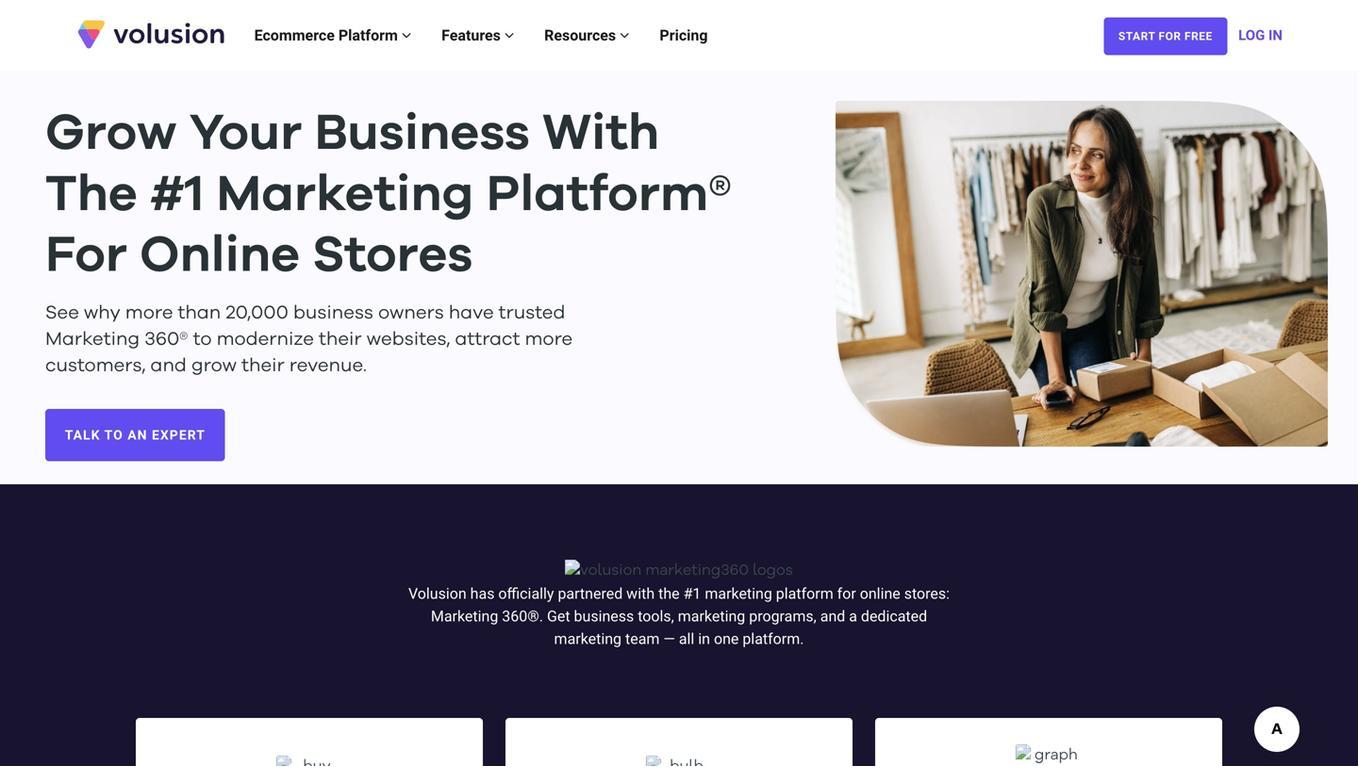 Task type: locate. For each thing, give the bounding box(es) containing it.
marketing up stores
[[216, 170, 474, 221]]

with
[[542, 109, 660, 160]]

1 vertical spatial #1
[[683, 585, 701, 603]]

0 horizontal spatial and
[[151, 357, 187, 376]]

for
[[1159, 30, 1182, 43], [45, 231, 127, 282]]

2 vertical spatial marketing
[[431, 608, 498, 626]]

marketing up in
[[678, 608, 745, 626]]

1 horizontal spatial business
[[574, 608, 634, 626]]

marketing
[[705, 585, 772, 603], [678, 608, 745, 626], [554, 630, 622, 648]]

0 vertical spatial marketing
[[216, 170, 474, 221]]

business up revenue.
[[293, 304, 373, 323]]

#1 up online at the left top of the page
[[150, 170, 204, 221]]

for up why on the top left of page
[[45, 231, 127, 282]]

and
[[151, 357, 187, 376], [820, 608, 845, 626]]

0 vertical spatial their
[[319, 330, 362, 349]]

1 vertical spatial their
[[242, 357, 285, 376]]

and left a
[[820, 608, 845, 626]]

for left free at the right of the page
[[1159, 30, 1182, 43]]

for
[[837, 585, 856, 603]]

marketing down get
[[554, 630, 622, 648]]

volusion logo image
[[75, 18, 226, 50]]

more
[[125, 304, 173, 323], [525, 330, 573, 349]]

0 horizontal spatial business
[[293, 304, 373, 323]]

0 vertical spatial #1
[[150, 170, 204, 221]]

marketing inside the see why more than 20,000 business owners have trusted marketing 360® to modernize their websites, attract more customers, and grow their revenue.
[[45, 330, 140, 349]]

platform
[[339, 26, 398, 44]]

marketing up one
[[705, 585, 772, 603]]

business
[[293, 304, 373, 323], [574, 608, 634, 626]]

start
[[1119, 30, 1156, 43]]

to down than
[[193, 330, 212, 349]]

business down partnered
[[574, 608, 634, 626]]

in
[[698, 630, 710, 648]]

0 vertical spatial for
[[1159, 30, 1182, 43]]

#1 right the
[[683, 585, 701, 603]]

angle down image
[[402, 28, 411, 43]]

features link
[[427, 7, 529, 64]]

1 vertical spatial marketing
[[45, 330, 140, 349]]

1 vertical spatial for
[[45, 231, 127, 282]]

0 horizontal spatial #1
[[150, 170, 204, 221]]

to left an
[[104, 428, 123, 443]]

to
[[193, 330, 212, 349], [104, 428, 123, 443]]

0 vertical spatial to
[[193, 330, 212, 349]]

1 horizontal spatial #1
[[683, 585, 701, 603]]

1 horizontal spatial angle down image
[[620, 28, 630, 43]]

0 vertical spatial business
[[293, 304, 373, 323]]

volusion has officially partnered with the #1 marketing platform for online stores: marketing 360®. get business tools, marketing programs, and a dedicated marketing team — all in one platform.
[[408, 585, 950, 648]]

more down trusted
[[525, 330, 573, 349]]

volusion marketing360 logos image
[[565, 560, 793, 583]]

graph icon image
[[1016, 745, 1082, 767]]

all
[[679, 630, 695, 648]]

#1 inside the volusion has officially partnered with the #1 marketing platform for online stores: marketing 360®. get business tools, marketing programs, and a dedicated marketing team — all in one platform.
[[683, 585, 701, 603]]

marketing down the has
[[431, 608, 498, 626]]

2 angle down image from the left
[[620, 28, 630, 43]]

talk to an expert
[[65, 428, 206, 443]]

1 vertical spatial to
[[104, 428, 123, 443]]

more up 360®
[[125, 304, 173, 323]]

talk to an expert link
[[45, 410, 225, 462]]

1 vertical spatial business
[[574, 608, 634, 626]]

marketing up customers,
[[45, 330, 140, 349]]

angle down image inside features link
[[505, 28, 514, 43]]

and down 360®
[[151, 357, 187, 376]]

1 horizontal spatial and
[[820, 608, 845, 626]]

angle down image left resources
[[505, 28, 514, 43]]

their up revenue.
[[319, 330, 362, 349]]

ecommerce
[[254, 26, 335, 44]]

0 horizontal spatial their
[[242, 357, 285, 376]]

resources
[[544, 26, 620, 44]]

to inside the see why more than 20,000 business owners have trusted marketing 360® to modernize their websites, attract more customers, and grow their revenue.
[[193, 330, 212, 349]]

0 horizontal spatial for
[[45, 231, 127, 282]]

angle down image left pricing
[[620, 28, 630, 43]]

1 horizontal spatial for
[[1159, 30, 1182, 43]]

stores:
[[904, 585, 950, 603]]

one
[[714, 630, 739, 648]]

see why more than 20,000 business owners have trusted marketing 360® to modernize their websites, attract more customers, and grow their revenue.
[[45, 304, 573, 376]]

0 horizontal spatial angle down image
[[505, 28, 514, 43]]

1 horizontal spatial more
[[525, 330, 573, 349]]

grow
[[45, 109, 177, 160]]

marketing inside grow your business with the #1 marketing platform® for online stores
[[216, 170, 474, 221]]

log in link
[[1239, 7, 1283, 64]]

angle down image for features
[[505, 28, 514, 43]]

their
[[319, 330, 362, 349], [242, 357, 285, 376]]

their down modernize
[[242, 357, 285, 376]]

2 vertical spatial marketing
[[554, 630, 622, 648]]

owners
[[378, 304, 444, 323]]

websites,
[[367, 330, 450, 349]]

angle down image
[[505, 28, 514, 43], [620, 28, 630, 43]]

trusted
[[499, 304, 565, 323]]

online
[[140, 231, 300, 282]]

has
[[470, 585, 495, 603]]

1 angle down image from the left
[[505, 28, 514, 43]]

1 vertical spatial and
[[820, 608, 845, 626]]

volusion
[[408, 585, 467, 603]]

#1
[[150, 170, 204, 221], [683, 585, 701, 603]]

team
[[625, 630, 660, 648]]

features
[[442, 26, 505, 44]]

why
[[84, 304, 120, 323]]

0 vertical spatial more
[[125, 304, 173, 323]]

1 horizontal spatial to
[[193, 330, 212, 349]]

angle down image inside resources link
[[620, 28, 630, 43]]

marketing
[[216, 170, 474, 221], [45, 330, 140, 349], [431, 608, 498, 626]]

0 vertical spatial and
[[151, 357, 187, 376]]



Task type: vqa. For each thing, say whether or not it's contained in the screenshot.
the right their
yes



Task type: describe. For each thing, give the bounding box(es) containing it.
in
[[1269, 27, 1283, 43]]

a
[[849, 608, 857, 626]]

resources link
[[529, 7, 645, 64]]

start for free link
[[1104, 17, 1228, 55]]

customers,
[[45, 357, 146, 376]]

ecommerce platform link
[[239, 7, 427, 64]]

modernize
[[217, 330, 314, 349]]

have
[[449, 304, 494, 323]]

angle down image for resources
[[620, 28, 630, 43]]

stores
[[312, 231, 473, 282]]

platform.
[[743, 630, 804, 648]]

programs,
[[749, 608, 817, 626]]

buy icon image
[[276, 757, 342, 767]]

0 horizontal spatial to
[[104, 428, 123, 443]]

and inside the volusion has officially partnered with the #1 marketing platform for online stores: marketing 360®. get business tools, marketing programs, and a dedicated marketing team — all in one platform.
[[820, 608, 845, 626]]

for inside start for free link
[[1159, 30, 1182, 43]]

platform
[[776, 585, 834, 603]]

with
[[627, 585, 655, 603]]

bulb icon image
[[646, 757, 712, 767]]

platform®
[[486, 170, 733, 221]]

grow
[[191, 357, 237, 376]]

growth meeting image
[[836, 101, 1328, 447]]

your
[[189, 109, 302, 160]]

pricing
[[660, 26, 708, 44]]

360®.
[[502, 608, 543, 626]]

pricing link
[[645, 7, 723, 64]]

business inside the volusion has officially partnered with the #1 marketing platform for online stores: marketing 360®. get business tools, marketing programs, and a dedicated marketing team — all in one platform.
[[574, 608, 634, 626]]

an
[[128, 428, 148, 443]]

and inside the see why more than 20,000 business owners have trusted marketing 360® to modernize their websites, attract more customers, and grow their revenue.
[[151, 357, 187, 376]]

1 vertical spatial more
[[525, 330, 573, 349]]

marketing inside the volusion has officially partnered with the #1 marketing platform for online stores: marketing 360®. get business tools, marketing programs, and a dedicated marketing team — all in one platform.
[[431, 608, 498, 626]]

than
[[178, 304, 221, 323]]

tools,
[[638, 608, 674, 626]]

360®
[[144, 330, 188, 349]]

online
[[860, 585, 901, 603]]

officially
[[498, 585, 554, 603]]

—
[[664, 630, 675, 648]]

#1 inside grow your business with the #1 marketing platform® for online stores
[[150, 170, 204, 221]]

log in
[[1239, 27, 1283, 43]]

grow your business with the #1 marketing platform® for online stores
[[45, 109, 733, 282]]

see
[[45, 304, 79, 323]]

talk
[[65, 428, 100, 443]]

ecommerce platform
[[254, 26, 402, 44]]

1 horizontal spatial their
[[319, 330, 362, 349]]

the
[[45, 170, 137, 221]]

partnered
[[558, 585, 623, 603]]

free
[[1185, 30, 1213, 43]]

dedicated
[[861, 608, 927, 626]]

1 vertical spatial marketing
[[678, 608, 745, 626]]

attract
[[455, 330, 520, 349]]

0 horizontal spatial more
[[125, 304, 173, 323]]

revenue.
[[289, 357, 367, 376]]

get
[[547, 608, 570, 626]]

0 vertical spatial marketing
[[705, 585, 772, 603]]

business inside the see why more than 20,000 business owners have trusted marketing 360® to modernize their websites, attract more customers, and grow their revenue.
[[293, 304, 373, 323]]

start for free
[[1119, 30, 1213, 43]]

log
[[1239, 27, 1265, 43]]

20,000
[[226, 304, 289, 323]]

the
[[659, 585, 680, 603]]

expert
[[152, 428, 206, 443]]

for inside grow your business with the #1 marketing platform® for online stores
[[45, 231, 127, 282]]

business
[[315, 109, 530, 160]]



